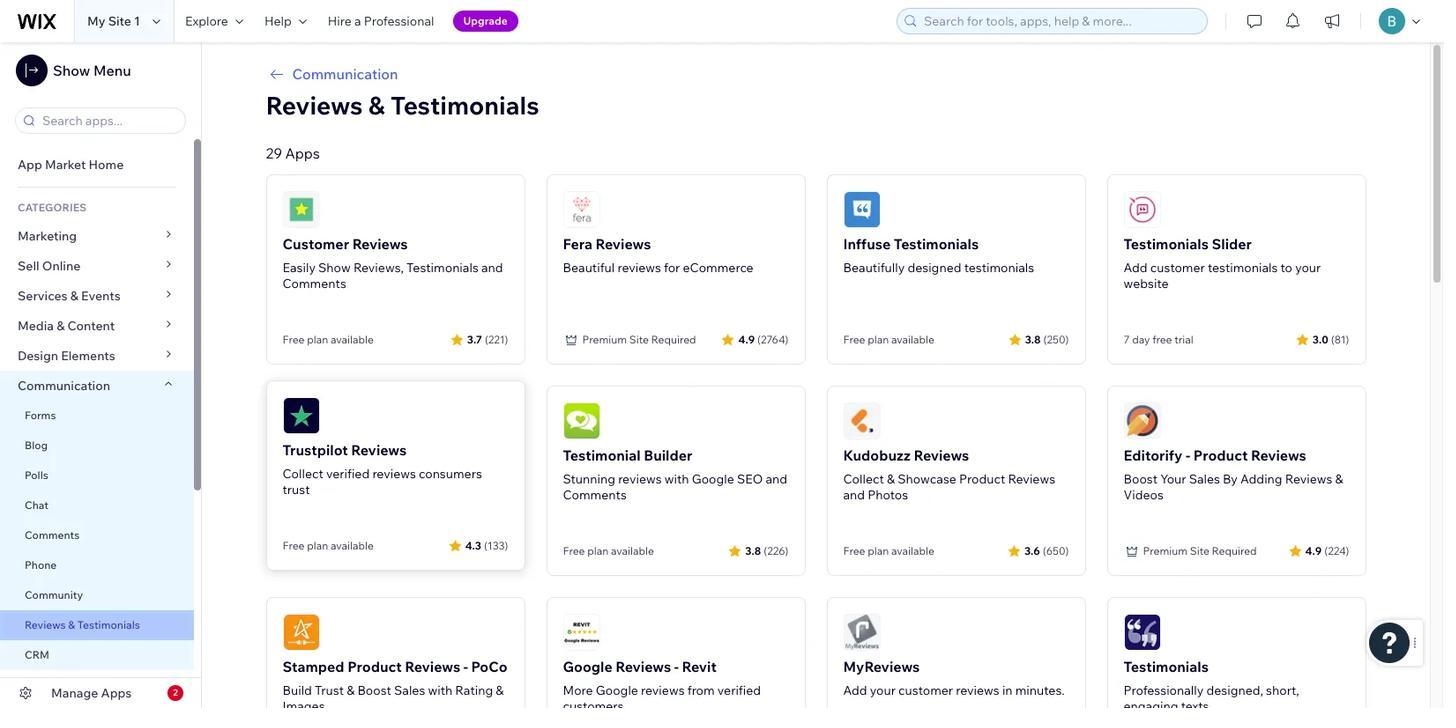 Task type: describe. For each thing, give the bounding box(es) containing it.
(650)
[[1043, 544, 1069, 558]]

kudobuzz reviews collect & showcase product reviews and photos
[[843, 447, 1055, 503]]

0 horizontal spatial communication link
[[0, 371, 194, 401]]

communication inside sidebar element
[[18, 378, 113, 394]]

testimonials for testimonials
[[964, 260, 1034, 276]]

inffuse testimonials logo image
[[843, 191, 880, 228]]

forms link
[[0, 401, 194, 431]]

3.0
[[1312, 333, 1328, 346]]

& inside 'editorify ‑ product reviews boost your sales by adding reviews & videos'
[[1335, 472, 1343, 488]]

plan for kudobuzz
[[868, 545, 889, 558]]

my site 1
[[87, 13, 140, 29]]

testimonials inside customer reviews easily show reviews, testimonials and comments
[[406, 260, 479, 276]]

verified inside trustpilot reviews collect verified reviews consumers trust
[[326, 466, 370, 482]]

google for testimonial builder
[[692, 472, 734, 488]]

for
[[664, 260, 680, 276]]

community
[[25, 589, 83, 602]]

designed,
[[1206, 683, 1263, 699]]

reviews up 29 apps
[[266, 90, 363, 121]]

free for testimonial builder
[[563, 545, 585, 558]]

inffuse testimonials beautifully designed testimonials
[[843, 235, 1034, 276]]

reviews inside sidebar element
[[25, 619, 66, 632]]

design elements
[[18, 348, 115, 364]]

product inside stamped product reviews - poco build trust & boost sales with rating & images
[[347, 659, 402, 676]]

trial
[[1174, 333, 1193, 346]]

reviews,
[[353, 260, 404, 276]]

phone
[[25, 559, 57, 572]]

google reviews - revit logo image
[[563, 614, 600, 651]]

fera reviews beautiful reviews for ecommerce
[[563, 235, 753, 276]]

reviews inside fera reviews beautiful reviews for ecommerce
[[617, 260, 661, 276]]

reviews inside trustpilot reviews collect verified reviews consumers trust
[[351, 442, 407, 459]]

& left "events"
[[70, 288, 78, 304]]

sidebar element
[[0, 42, 202, 709]]

free plan available for trustpilot
[[283, 540, 374, 553]]

3.0 (81)
[[1312, 333, 1349, 346]]

testimonials inside sidebar element
[[77, 619, 140, 632]]

comments inside customer reviews easily show reviews, testimonials and comments
[[283, 276, 346, 292]]

customers
[[563, 699, 624, 709]]

poco
[[471, 659, 507, 676]]

product inside 'editorify ‑ product reviews boost your sales by adding reviews & videos'
[[1193, 447, 1248, 465]]

design
[[18, 348, 58, 364]]

forms
[[25, 409, 56, 422]]

& right trust
[[347, 683, 355, 699]]

upgrade
[[463, 14, 508, 27]]

google reviews - revit more google reviews from verified customers
[[563, 659, 761, 709]]

myreviews logo image
[[843, 614, 880, 651]]

help
[[264, 13, 292, 29]]

available for customer
[[331, 333, 374, 346]]

blog link
[[0, 431, 194, 461]]

media & content
[[18, 318, 115, 334]]

free plan available for customer
[[283, 333, 374, 346]]

crm
[[25, 649, 49, 662]]

(224)
[[1324, 544, 1349, 558]]

4.9 for reviews
[[738, 333, 755, 346]]

3.8 (226)
[[745, 544, 789, 558]]

reviews inside fera reviews beautiful reviews for ecommerce
[[596, 235, 651, 253]]

videos
[[1124, 488, 1164, 503]]

7
[[1124, 333, 1130, 346]]

3.8 for testimonial builder
[[745, 544, 761, 558]]

show menu button
[[16, 55, 131, 86]]

testimonials slider logo image
[[1124, 191, 1161, 228]]

ecommerce
[[683, 260, 753, 276]]

Search apps... field
[[37, 108, 180, 133]]

free for kudobuzz reviews
[[843, 545, 865, 558]]

3.6 (650)
[[1024, 544, 1069, 558]]

categories
[[18, 201, 86, 214]]

testimonials inside testimonials professionally designed, short, engaging texts
[[1124, 659, 1209, 676]]

7 day free trial
[[1124, 333, 1193, 346]]

4.9 (224)
[[1305, 544, 1349, 558]]

29 apps
[[266, 145, 320, 162]]

stamped product reviews - poco build trust & boost sales with rating & images
[[283, 659, 507, 709]]

4.9 for reviews
[[1305, 544, 1322, 558]]

reviews up 'adding'
[[1251, 447, 1306, 465]]

& down hire a professional link on the left of the page
[[368, 90, 385, 121]]

short,
[[1266, 683, 1299, 699]]

reviews inside stamped product reviews - poco build trust & boost sales with rating & images
[[405, 659, 460, 676]]

app
[[18, 157, 42, 173]]

adding
[[1240, 472, 1282, 488]]

customer for testimonials
[[1150, 260, 1205, 276]]

free for trustpilot reviews
[[283, 540, 305, 553]]

chat link
[[0, 491, 194, 521]]

required for reviews
[[1212, 545, 1257, 558]]

and inside customer reviews easily show reviews, testimonials and comments
[[481, 260, 503, 276]]

4.3 (133)
[[465, 539, 508, 552]]

with inside stamped product reviews - poco build trust & boost sales with rating & images
[[428, 683, 452, 699]]

day
[[1132, 333, 1150, 346]]

phone link
[[0, 551, 194, 581]]

with inside testimonial builder stunning reviews with google seo and comments
[[664, 472, 689, 488]]

1 vertical spatial google
[[563, 659, 612, 676]]

- inside the google reviews - revit more google reviews from verified customers
[[674, 659, 679, 676]]

images
[[283, 699, 325, 709]]

apps for manage apps
[[101, 686, 132, 702]]

2
[[173, 688, 178, 699]]

marketing link
[[0, 221, 194, 251]]

consumers
[[419, 466, 482, 482]]

plan for testimonial
[[587, 545, 609, 558]]

premium site required for beautiful
[[582, 333, 696, 346]]

reviews & testimonials link
[[0, 611, 194, 641]]

inffuse
[[843, 235, 891, 253]]

your
[[1160, 472, 1186, 488]]

myreviews
[[843, 659, 920, 676]]

reviews inside customer reviews easily show reviews, testimonials and comments
[[352, 235, 408, 253]]

& right rating
[[496, 683, 504, 699]]

google for google reviews - revit
[[596, 683, 638, 699]]

stamped
[[283, 659, 344, 676]]

reviews inside trustpilot reviews collect verified reviews consumers trust
[[372, 466, 416, 482]]

reviews up 3.6
[[1008, 472, 1055, 488]]

0 vertical spatial site
[[108, 13, 131, 29]]

market
[[45, 157, 86, 173]]

testimonial
[[563, 447, 641, 465]]

free plan available for kudobuzz
[[843, 545, 934, 558]]

your inside myreviews add your customer reviews in minutes.
[[870, 683, 896, 699]]

trust
[[315, 683, 344, 699]]

beautifully
[[843, 260, 905, 276]]

29
[[266, 145, 282, 162]]

3.8 for inffuse testimonials
[[1025, 333, 1041, 346]]

fera
[[563, 235, 592, 253]]

and for testimonial
[[766, 472, 787, 488]]

free for inffuse testimonials
[[843, 333, 865, 346]]

required for reviews
[[651, 333, 696, 346]]

hire
[[328, 13, 352, 29]]

services
[[18, 288, 67, 304]]

slider
[[1212, 235, 1252, 253]]

stunning
[[563, 472, 615, 488]]

(81)
[[1331, 333, 1349, 346]]

comments link
[[0, 521, 194, 551]]

site for editorify ‑ product reviews
[[1190, 545, 1209, 558]]

testimonial builder stunning reviews with google seo and comments
[[563, 447, 787, 503]]



Task type: vqa. For each thing, say whether or not it's contained in the screenshot.


Task type: locate. For each thing, give the bounding box(es) containing it.
collect for kudobuzz reviews
[[843, 472, 884, 488]]

0 vertical spatial communication
[[292, 65, 398, 83]]

google up more at the bottom left of the page
[[563, 659, 612, 676]]

1 vertical spatial 4.9
[[1305, 544, 1322, 558]]

boost right trust
[[357, 683, 391, 699]]

1 vertical spatial verified
[[717, 683, 761, 699]]

show inside customer reviews easily show reviews, testimonials and comments
[[318, 260, 351, 276]]

hire a professional
[[328, 13, 434, 29]]

0 horizontal spatial show
[[53, 62, 90, 79]]

available for testimonial
[[611, 545, 654, 558]]

communication down hire
[[292, 65, 398, 83]]

1 vertical spatial with
[[428, 683, 452, 699]]

editorify ‑ product reviews logo image
[[1124, 403, 1161, 440]]

chat
[[25, 499, 48, 512]]

a
[[354, 13, 361, 29]]

0 horizontal spatial and
[[481, 260, 503, 276]]

show menu
[[53, 62, 131, 79]]

(221)
[[485, 333, 508, 346]]

testimonials up designed
[[894, 235, 979, 253]]

apps inside sidebar element
[[101, 686, 132, 702]]

stamped product reviews - poco logo image
[[283, 614, 320, 651]]

customer down 'testimonials slider logo'
[[1150, 260, 1205, 276]]

0 vertical spatial boost
[[1124, 472, 1158, 488]]

add inside testimonials slider add customer testimonials to your website
[[1124, 260, 1147, 276]]

0 horizontal spatial your
[[870, 683, 896, 699]]

plan for trustpilot
[[307, 540, 328, 553]]

plan down easily
[[307, 333, 328, 346]]

0 vertical spatial your
[[1295, 260, 1321, 276]]

4.9 left (2764)
[[738, 333, 755, 346]]

1 horizontal spatial sales
[[1189, 472, 1220, 488]]

1 horizontal spatial premium site required
[[1143, 545, 1257, 558]]

1 horizontal spatial apps
[[285, 145, 320, 162]]

testimonials down community link
[[77, 619, 140, 632]]

available down trustpilot reviews collect verified reviews consumers trust
[[331, 540, 374, 553]]

1 horizontal spatial add
[[1124, 260, 1147, 276]]

polls link
[[0, 461, 194, 491]]

site for fera reviews
[[629, 333, 649, 346]]

& down community
[[68, 619, 75, 632]]

premium site required
[[582, 333, 696, 346], [1143, 545, 1257, 558]]

plan for inffuse
[[868, 333, 889, 346]]

boost inside stamped product reviews - poco build trust & boost sales with rating & images
[[357, 683, 391, 699]]

1 horizontal spatial reviews & testimonials
[[266, 90, 539, 121]]

reviews up crm
[[25, 619, 66, 632]]

collect down kudobuzz
[[843, 472, 884, 488]]

& right the media
[[57, 318, 65, 334]]

sell
[[18, 258, 39, 274]]

0 horizontal spatial required
[[651, 333, 696, 346]]

free plan available for testimonial
[[563, 545, 654, 558]]

premium site required for product
[[1143, 545, 1257, 558]]

customer inside myreviews add your customer reviews in minutes.
[[898, 683, 953, 699]]

design elements link
[[0, 341, 194, 371]]

site down 'editorify ‑ product reviews boost your sales by adding reviews & videos'
[[1190, 545, 1209, 558]]

free plan available down the 'photos'
[[843, 545, 934, 558]]

editorify ‑ product reviews boost your sales by adding reviews & videos
[[1124, 447, 1343, 503]]

sales
[[1189, 472, 1220, 488], [394, 683, 425, 699]]

0 vertical spatial reviews & testimonials
[[266, 90, 539, 121]]

premium site required down your
[[1143, 545, 1257, 558]]

comments inside sidebar element
[[25, 529, 80, 542]]

sales left by
[[1189, 472, 1220, 488]]

texts
[[1181, 699, 1209, 709]]

reviews right trustpilot
[[351, 442, 407, 459]]

testimonials inside testimonials slider add customer testimonials to your website
[[1208, 260, 1278, 276]]

menu
[[93, 62, 131, 79]]

verified
[[326, 466, 370, 482], [717, 683, 761, 699]]

plan for customer
[[307, 333, 328, 346]]

blog
[[25, 439, 48, 452]]

1 horizontal spatial site
[[629, 333, 649, 346]]

reviews down builder
[[618, 472, 662, 488]]

1 horizontal spatial 4.9
[[1305, 544, 1322, 558]]

boost down editorify
[[1124, 472, 1158, 488]]

1 vertical spatial premium
[[1143, 545, 1188, 558]]

app market home link
[[0, 150, 194, 180]]

free plan available down beautifully
[[843, 333, 934, 346]]

testimonials inside inffuse testimonials beautifully designed testimonials
[[964, 260, 1034, 276]]

free for customer reviews
[[283, 333, 305, 346]]

0 vertical spatial customer
[[1150, 260, 1205, 276]]

free down easily
[[283, 333, 305, 346]]

testimonials logo image
[[1124, 614, 1161, 651]]

media
[[18, 318, 54, 334]]

0 horizontal spatial sales
[[394, 683, 425, 699]]

reviews left consumers
[[372, 466, 416, 482]]

product inside kudobuzz reviews collect & showcase product reviews and photos
[[959, 472, 1005, 488]]

0 vertical spatial required
[[651, 333, 696, 346]]

0 horizontal spatial -
[[464, 659, 468, 676]]

engaging
[[1124, 699, 1178, 709]]

google left seo
[[692, 472, 734, 488]]

0 horizontal spatial apps
[[101, 686, 132, 702]]

sales inside stamped product reviews - poco build trust & boost sales with rating & images
[[394, 683, 425, 699]]

site left 1
[[108, 13, 131, 29]]

collect for trustpilot reviews
[[283, 466, 323, 482]]

services & events
[[18, 288, 121, 304]]

explore
[[185, 13, 228, 29]]

0 vertical spatial apps
[[285, 145, 320, 162]]

0 vertical spatial with
[[664, 472, 689, 488]]

0 horizontal spatial reviews & testimonials
[[25, 619, 140, 632]]

events
[[81, 288, 121, 304]]

1 vertical spatial customer
[[898, 683, 953, 699]]

site down fera reviews beautiful reviews for ecommerce
[[629, 333, 649, 346]]

plan down stunning
[[587, 545, 609, 558]]

and inside kudobuzz reviews collect & showcase product reviews and photos
[[843, 488, 865, 503]]

premium
[[582, 333, 627, 346], [1143, 545, 1188, 558]]

available down the 'photos'
[[891, 545, 934, 558]]

elements
[[61, 348, 115, 364]]

1 horizontal spatial show
[[318, 260, 351, 276]]

plan down trust
[[307, 540, 328, 553]]

plan
[[307, 333, 328, 346], [868, 333, 889, 346], [307, 540, 328, 553], [587, 545, 609, 558], [868, 545, 889, 558]]

show
[[53, 62, 90, 79], [318, 260, 351, 276]]

your down myreviews
[[870, 683, 896, 699]]

premium for beautiful
[[582, 333, 627, 346]]

1 vertical spatial boost
[[357, 683, 391, 699]]

customer down myreviews
[[898, 683, 953, 699]]

1 horizontal spatial customer
[[1150, 260, 1205, 276]]

reviews left for
[[617, 260, 661, 276]]

sales inside 'editorify ‑ product reviews boost your sales by adding reviews & videos'
[[1189, 472, 1220, 488]]

1 horizontal spatial communication
[[292, 65, 398, 83]]

professionally
[[1124, 683, 1204, 699]]

0 horizontal spatial comments
[[25, 529, 80, 542]]

3.8 left (250) at the right top of the page
[[1025, 333, 1041, 346]]

0 vertical spatial add
[[1124, 260, 1147, 276]]

communication down design elements
[[18, 378, 113, 394]]

trustpilot reviews collect verified reviews consumers trust
[[283, 442, 482, 498]]

required down by
[[1212, 545, 1257, 558]]

your right to
[[1295, 260, 1321, 276]]

1 horizontal spatial comments
[[283, 276, 346, 292]]

free down beautifully
[[843, 333, 865, 346]]

your
[[1295, 260, 1321, 276], [870, 683, 896, 699]]

1 horizontal spatial with
[[664, 472, 689, 488]]

1 vertical spatial sales
[[394, 683, 425, 699]]

add down 'testimonials slider logo'
[[1124, 260, 1147, 276]]

reviews & testimonials down professional
[[266, 90, 539, 121]]

1 vertical spatial your
[[870, 683, 896, 699]]

0 vertical spatial premium
[[582, 333, 627, 346]]

required down for
[[651, 333, 696, 346]]

add inside myreviews add your customer reviews in minutes.
[[843, 683, 867, 699]]

testimonials right reviews, on the top
[[406, 260, 479, 276]]

free down trust
[[283, 540, 305, 553]]

1 horizontal spatial -
[[674, 659, 679, 676]]

with
[[664, 472, 689, 488], [428, 683, 452, 699]]

testimonials down the upgrade "button"
[[391, 90, 539, 121]]

2 horizontal spatial product
[[1193, 447, 1248, 465]]

‑
[[1186, 447, 1190, 465]]

media & content link
[[0, 311, 194, 341]]

0 vertical spatial sales
[[1189, 472, 1220, 488]]

1 testimonials from the left
[[964, 260, 1034, 276]]

1 horizontal spatial collect
[[843, 472, 884, 488]]

0 vertical spatial verified
[[326, 466, 370, 482]]

reviews inside the google reviews - revit more google reviews from verified customers
[[616, 659, 671, 676]]

1 vertical spatial required
[[1212, 545, 1257, 558]]

3.8 (250)
[[1025, 333, 1069, 346]]

1
[[134, 13, 140, 29]]

apps for 29 apps
[[285, 145, 320, 162]]

comments
[[283, 276, 346, 292], [563, 488, 627, 503], [25, 529, 80, 542]]

comments down "testimonial"
[[563, 488, 627, 503]]

crm link
[[0, 641, 194, 671]]

1 horizontal spatial testimonials
[[1208, 260, 1278, 276]]

boost inside 'editorify ‑ product reviews boost your sales by adding reviews & videos'
[[1124, 472, 1158, 488]]

verified inside the google reviews - revit more google reviews from verified customers
[[717, 683, 761, 699]]

1 horizontal spatial boost
[[1124, 472, 1158, 488]]

testimonials inside inffuse testimonials beautifully designed testimonials
[[894, 235, 979, 253]]

more
[[563, 683, 593, 699]]

2 vertical spatial comments
[[25, 529, 80, 542]]

1 horizontal spatial required
[[1212, 545, 1257, 558]]

customer reviews logo image
[[283, 191, 320, 228]]

1 horizontal spatial communication link
[[266, 63, 1366, 85]]

0 vertical spatial premium site required
[[582, 333, 696, 346]]

reviews
[[617, 260, 661, 276], [372, 466, 416, 482], [618, 472, 662, 488], [641, 683, 685, 699], [956, 683, 999, 699]]

testimonials right designed
[[964, 260, 1034, 276]]

sales left rating
[[394, 683, 425, 699]]

0 horizontal spatial testimonials
[[964, 260, 1034, 276]]

marketing
[[18, 228, 77, 244]]

0 horizontal spatial 3.8
[[745, 544, 761, 558]]

plan down the 'photos'
[[868, 545, 889, 558]]

reviews left in
[[956, 683, 999, 699]]

& up (224)
[[1335, 472, 1343, 488]]

1 vertical spatial comments
[[563, 488, 627, 503]]

beautiful
[[563, 260, 615, 276]]

& inside kudobuzz reviews collect & showcase product reviews and photos
[[887, 472, 895, 488]]

(250)
[[1043, 333, 1069, 346]]

1 horizontal spatial verified
[[717, 683, 761, 699]]

3.8 left the "(226)" on the right
[[745, 544, 761, 558]]

premium for product
[[1143, 545, 1188, 558]]

product up by
[[1193, 447, 1248, 465]]

1 horizontal spatial premium
[[1143, 545, 1188, 558]]

1 horizontal spatial product
[[959, 472, 1005, 488]]

3.8
[[1025, 333, 1041, 346], [745, 544, 761, 558]]

1 horizontal spatial and
[[766, 472, 787, 488]]

- left the poco
[[464, 659, 468, 676]]

free plan available down trust
[[283, 540, 374, 553]]

seo
[[737, 472, 763, 488]]

free down stunning
[[563, 545, 585, 558]]

easily
[[283, 260, 316, 276]]

2 vertical spatial product
[[347, 659, 402, 676]]

testimonials for slider
[[1208, 260, 1278, 276]]

available for trustpilot
[[331, 540, 374, 553]]

comments inside testimonial builder stunning reviews with google seo and comments
[[563, 488, 627, 503]]

add
[[1124, 260, 1147, 276], [843, 683, 867, 699]]

reviews up showcase
[[914, 447, 969, 465]]

reviews inside the google reviews - revit more google reviews from verified customers
[[641, 683, 685, 699]]

and left the 'photos'
[[843, 488, 865, 503]]

and right seo
[[766, 472, 787, 488]]

show left menu
[[53, 62, 90, 79]]

1 vertical spatial 3.8
[[745, 544, 761, 558]]

testimonial builder logo image
[[563, 403, 600, 440]]

1 vertical spatial reviews & testimonials
[[25, 619, 140, 632]]

premium down videos
[[1143, 545, 1188, 558]]

product right showcase
[[959, 472, 1005, 488]]

collect inside trustpilot reviews collect verified reviews consumers trust
[[283, 466, 323, 482]]

manage apps
[[51, 686, 132, 702]]

revit
[[682, 659, 717, 676]]

trustpilot
[[283, 442, 348, 459]]

3.6
[[1024, 544, 1040, 558]]

reviews up beautiful
[[596, 235, 651, 253]]

reviews up reviews, on the top
[[352, 235, 408, 253]]

product right stamped
[[347, 659, 402, 676]]

customer inside testimonials slider add customer testimonials to your website
[[1150, 260, 1205, 276]]

0 horizontal spatial product
[[347, 659, 402, 676]]

available for inffuse
[[891, 333, 934, 346]]

community link
[[0, 581, 194, 611]]

photos
[[868, 488, 908, 503]]

manage
[[51, 686, 98, 702]]

site
[[108, 13, 131, 29], [629, 333, 649, 346], [1190, 545, 1209, 558]]

to
[[1281, 260, 1292, 276]]

Search for tools, apps, help & more... field
[[919, 9, 1202, 33]]

comments up phone
[[25, 529, 80, 542]]

show down the customer
[[318, 260, 351, 276]]

upgrade button
[[453, 11, 518, 32]]

and up (221) at the top
[[481, 260, 503, 276]]

verified down trustpilot
[[326, 466, 370, 482]]

your inside testimonials slider add customer testimonials to your website
[[1295, 260, 1321, 276]]

0 horizontal spatial boost
[[357, 683, 391, 699]]

testimonials down slider
[[1208, 260, 1278, 276]]

0 horizontal spatial customer
[[898, 683, 953, 699]]

verified right from
[[717, 683, 761, 699]]

reviews right 'adding'
[[1285, 472, 1332, 488]]

reviews left revit
[[616, 659, 671, 676]]

fera reviews logo image
[[563, 191, 600, 228]]

testimonials inside testimonials slider add customer testimonials to your website
[[1124, 235, 1209, 253]]

0 vertical spatial 4.9
[[738, 333, 755, 346]]

reviews & testimonials
[[266, 90, 539, 121], [25, 619, 140, 632]]

4.9 left (224)
[[1305, 544, 1322, 558]]

available for kudobuzz
[[891, 545, 934, 558]]

apps right '29'
[[285, 145, 320, 162]]

with left rating
[[428, 683, 452, 699]]

2 vertical spatial google
[[596, 683, 638, 699]]

-
[[464, 659, 468, 676], [674, 659, 679, 676]]

sell online
[[18, 258, 81, 274]]

0 vertical spatial 3.8
[[1025, 333, 1041, 346]]

hire a professional link
[[317, 0, 445, 42]]

reviews & testimonials inside sidebar element
[[25, 619, 140, 632]]

1 - from the left
[[464, 659, 468, 676]]

0 horizontal spatial communication
[[18, 378, 113, 394]]

trustpilot reviews logo image
[[283, 398, 320, 435]]

0 horizontal spatial collect
[[283, 466, 323, 482]]

polls
[[25, 469, 48, 482]]

testimonials down 'testimonials slider logo'
[[1124, 235, 1209, 253]]

comments down the customer
[[283, 276, 346, 292]]

0 horizontal spatial add
[[843, 683, 867, 699]]

1 vertical spatial communication
[[18, 378, 113, 394]]

customer for myreviews
[[898, 683, 953, 699]]

0 vertical spatial show
[[53, 62, 90, 79]]

add down myreviews
[[843, 683, 867, 699]]

- inside stamped product reviews - poco build trust & boost sales with rating & images
[[464, 659, 468, 676]]

free
[[283, 333, 305, 346], [843, 333, 865, 346], [283, 540, 305, 553], [563, 545, 585, 558], [843, 545, 865, 558]]

2 horizontal spatial comments
[[563, 488, 627, 503]]

available down designed
[[891, 333, 934, 346]]

1 horizontal spatial 3.8
[[1025, 333, 1041, 346]]

home
[[89, 157, 124, 173]]

kudobuzz reviews logo image
[[843, 403, 880, 440]]

0 horizontal spatial verified
[[326, 466, 370, 482]]

2 horizontal spatial and
[[843, 488, 865, 503]]

0 horizontal spatial premium site required
[[582, 333, 696, 346]]

2 - from the left
[[674, 659, 679, 676]]

& down kudobuzz
[[887, 472, 895, 488]]

and inside testimonial builder stunning reviews with google seo and comments
[[766, 472, 787, 488]]

reviews inside myreviews add your customer reviews in minutes.
[[956, 683, 999, 699]]

with down builder
[[664, 472, 689, 488]]

collect inside kudobuzz reviews collect & showcase product reviews and photos
[[843, 472, 884, 488]]

1 horizontal spatial your
[[1295, 260, 1321, 276]]

0 vertical spatial product
[[1193, 447, 1248, 465]]

free plan available down easily
[[283, 333, 374, 346]]

reviews & testimonials down community link
[[25, 619, 140, 632]]

premium site required down for
[[582, 333, 696, 346]]

0 horizontal spatial premium
[[582, 333, 627, 346]]

professional
[[364, 13, 434, 29]]

trust
[[283, 482, 310, 498]]

1 vertical spatial apps
[[101, 686, 132, 702]]

collect down trustpilot
[[283, 466, 323, 482]]

free plan available down stunning
[[563, 545, 654, 558]]

designed
[[907, 260, 961, 276]]

1 vertical spatial show
[[318, 260, 351, 276]]

my
[[87, 13, 105, 29]]

1 vertical spatial communication link
[[0, 371, 194, 401]]

in
[[1002, 683, 1013, 699]]

and for kudobuzz
[[843, 488, 865, 503]]

help button
[[254, 0, 317, 42]]

by
[[1223, 472, 1238, 488]]

apps right manage
[[101, 686, 132, 702]]

google inside testimonial builder stunning reviews with google seo and comments
[[692, 472, 734, 488]]

1 vertical spatial premium site required
[[1143, 545, 1257, 558]]

services & events link
[[0, 281, 194, 311]]

plan down beautifully
[[868, 333, 889, 346]]

1 vertical spatial product
[[959, 472, 1005, 488]]

4.9
[[738, 333, 755, 346], [1305, 544, 1322, 558]]

1 vertical spatial site
[[629, 333, 649, 346]]

content
[[67, 318, 115, 334]]

show inside button
[[53, 62, 90, 79]]

free right the "(226)" on the right
[[843, 545, 865, 558]]

online
[[42, 258, 81, 274]]

0 horizontal spatial 4.9
[[738, 333, 755, 346]]

2 horizontal spatial site
[[1190, 545, 1209, 558]]

- left revit
[[674, 659, 679, 676]]

free plan available for inffuse
[[843, 333, 934, 346]]

2 vertical spatial site
[[1190, 545, 1209, 558]]

0 vertical spatial comments
[[283, 276, 346, 292]]

builder
[[644, 447, 692, 465]]

myreviews add your customer reviews in minutes.
[[843, 659, 1065, 699]]

reviews up rating
[[405, 659, 460, 676]]

communication
[[292, 65, 398, 83], [18, 378, 113, 394]]

2 testimonials from the left
[[1208, 260, 1278, 276]]

0 vertical spatial communication link
[[266, 63, 1366, 85]]

available down reviews, on the top
[[331, 333, 374, 346]]

testimonials up professionally on the right bottom
[[1124, 659, 1209, 676]]

testimonials slider add customer testimonials to your website
[[1124, 235, 1321, 292]]

minutes.
[[1015, 683, 1065, 699]]

reviews left from
[[641, 683, 685, 699]]

0 horizontal spatial with
[[428, 683, 452, 699]]

(133)
[[484, 539, 508, 552]]

0 horizontal spatial site
[[108, 13, 131, 29]]

available down stunning
[[611, 545, 654, 558]]

1 vertical spatial add
[[843, 683, 867, 699]]

reviews inside testimonial builder stunning reviews with google seo and comments
[[618, 472, 662, 488]]

0 vertical spatial google
[[692, 472, 734, 488]]



